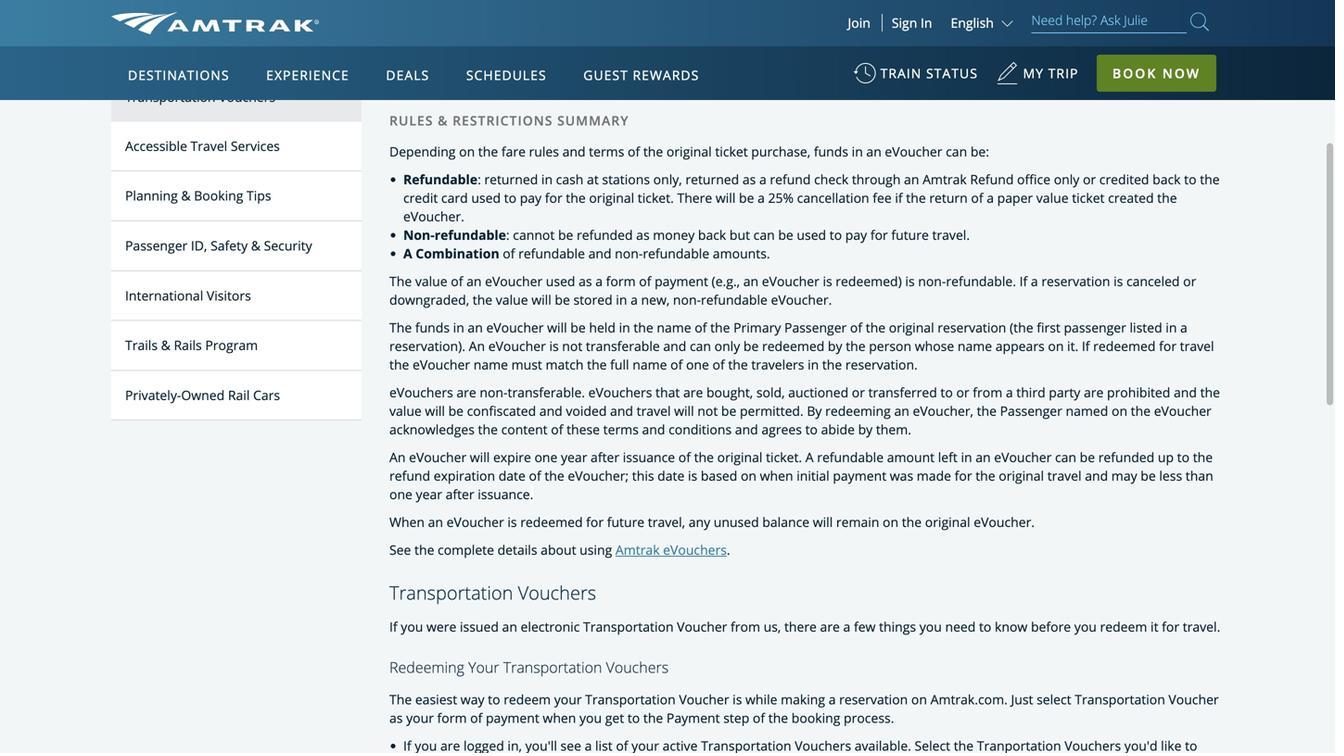 Task type: vqa. For each thing, say whether or not it's contained in the screenshot.
middle William
no



Task type: describe. For each thing, give the bounding box(es) containing it.
making
[[781, 691, 825, 709]]

the down reservation).
[[389, 356, 409, 374]]

are up named
[[1084, 384, 1104, 401]]

1 horizontal spatial your
[[554, 691, 582, 709]]

bought,
[[706, 384, 753, 401]]

for inside "an evoucher will expire one year after issuance of the original ticket. a refundable amount left in an evoucher can be refunded up to the refund expiration date of the evoucher; this date is based on when initial payment was made for the original travel and may be less than one year after issuance"
[[955, 467, 972, 485]]

2 vertical spatial vouchers
[[606, 658, 669, 678]]

is left redeemed)
[[823, 272, 832, 290]]

book now
[[1113, 64, 1201, 82]]

evouchers down the any
[[663, 542, 727, 559]]

refundable.
[[946, 272, 1016, 290]]

the up only,
[[643, 143, 663, 160]]

services
[[231, 137, 280, 155]]

an inside the funds in an evoucher will be held in the name of the primary passenger of the original reservation (the first passenger listed in a reservation). an evoucher is not transferable and can only be redeemed by the person whose name appears on it. if redeemed for travel the evoucher name must match the full name of one of the travelers in the reservation.
[[469, 337, 485, 355]]

used inside : returned in cash at stations only, returned as a refund check through an amtrak refund office only or credited back to the credit card used to pay for the original ticket. there will be a 25% cancellation fee if the return of a paper value ticket created the evoucher.
[[471, 189, 501, 207]]

evouchers inside you can also redeem evouchers at an amtrak ticket office or by phone at 1-800-usa-rail. evoucher redemption is currently not available at amtrak kiosks. make sure to bring the evoucher receipt (or the information necessary for the customer service representative to locate the evoucher) and proper identification to the ticket office for redemption.
[[519, 35, 583, 52]]

if inside the value of an evoucher used as a form of payment (e.g., an evoucher is redeemed) is non-refundable. if a reservation is canceled or downgraded, the value will be stored in a new, non-refundable evoucher.
[[1020, 272, 1028, 290]]

but
[[730, 226, 750, 244]]

and right prohibited
[[1174, 384, 1197, 401]]

a left few
[[843, 618, 851, 636]]

are right that
[[683, 384, 703, 401]]

reservation inside the value of an evoucher used as a form of payment (e.g., an evoucher is redeemed) is non-refundable. if a reservation is canceled or downgraded, the value will be stored in a new, non-refundable evoucher.
[[1042, 272, 1110, 290]]

a inside "an evoucher will expire one year after issuance of the original ticket. a refundable amount left in an evoucher can be refunded up to the refund expiration date of the evoucher; this date is based on when initial payment was made for the original travel and may be less than one year after issuance"
[[805, 449, 814, 466]]

or up redeeming
[[852, 384, 865, 401]]

refundable down money
[[643, 245, 709, 262]]

to inside non-refundable : cannot be refunded as money back but can be used to pay for future travel. a combination of refundable and non-refundable amounts.
[[830, 226, 842, 244]]

evoucher)
[[413, 72, 474, 90]]

1 horizontal spatial one
[[534, 449, 558, 466]]

proper
[[504, 72, 546, 90]]

refundable inside the value of an evoucher used as a form of payment (e.g., an evoucher is redeemed) is non-refundable. if a reservation is canceled or downgraded, the value will be stored in a new, non-refundable evoucher.
[[701, 291, 768, 309]]

in right listed
[[1166, 319, 1177, 336]]

will left remain
[[813, 514, 833, 531]]

0 vertical spatial .
[[530, 486, 533, 503]]

1 vertical spatial future
[[607, 514, 645, 531]]

0 vertical spatial terms
[[589, 143, 624, 160]]

evoucher. inside : returned in cash at stations only, returned as a refund check through an amtrak refund office only or credited back to the credit card used to pay for the original ticket. there will be a 25% cancellation fee if the return of a paper value ticket created the evoucher.
[[403, 208, 464, 225]]

reservation).
[[389, 337, 465, 355]]

that
[[656, 384, 680, 401]]

for down (or
[[743, 72, 761, 90]]

to right sure
[[563, 53, 575, 71]]

amtrak down travel,
[[616, 542, 660, 559]]

acknowledges
[[389, 421, 475, 439]]

an inside : returned in cash at stations only, returned as a refund check through an amtrak refund office only or credited back to the credit card used to pay for the original ticket. there will be a 25% cancellation fee if the return of a paper value ticket created the evoucher.
[[904, 170, 919, 188]]

of inside evouchers are non-transferable. evouchers that are bought, sold, auctioned or transferred to or from a third party are prohibited and the value will be confiscated and voided and travel will not be permitted. by redeeming an evoucher, the passenger named on the evoucher acknowledges the content of these terms and conditions and agrees to abide by them.
[[551, 421, 563, 439]]

in up transferable
[[619, 319, 630, 336]]

are right there
[[820, 618, 840, 636]]

of up 'stations' on the top
[[628, 143, 640, 160]]

1 vertical spatial redeem
[[1100, 618, 1147, 636]]

now
[[1163, 64, 1201, 82]]

at up bring
[[586, 35, 598, 52]]

only inside : returned in cash at stations only, returned as a refund check through an amtrak refund office only or credited back to the credit card used to pay for the original ticket. there will be a 25% cancellation fee if the return of a paper value ticket created the evoucher.
[[1054, 170, 1080, 188]]

be left less
[[1141, 467, 1156, 485]]

less
[[1159, 467, 1182, 485]]

was
[[890, 467, 913, 485]]

and right voided
[[610, 402, 633, 420]]

form inside the easiest way to redeem your transportation voucher is while making a reservation on amtrak.com. just select transportation voucher as your form of payment when you get to the payment step of the booking process.
[[437, 710, 467, 727]]

bring
[[578, 53, 610, 71]]

ticket left purchase,
[[715, 143, 748, 160]]

travelers
[[751, 356, 804, 374]]

for inside non-refundable : cannot be refunded as money back but can be used to pay for future travel. a combination of refundable and non-refundable amounts.
[[870, 226, 888, 244]]

see
[[389, 542, 411, 559]]

amtrak up guest rewards
[[620, 35, 664, 52]]

sign in button
[[892, 14, 932, 32]]

in up through
[[852, 143, 863, 160]]

a down the refund
[[987, 189, 994, 207]]

refundable inside "an evoucher will expire one year after issuance of the original ticket. a refundable amount left in an evoucher can be refunded up to the refund expiration date of the evoucher; this date is based on when initial payment was made for the original travel and may be less than one year after issuance"
[[817, 449, 884, 466]]

rules
[[389, 112, 433, 129]]

non- inside non-refundable : cannot be refunded as money back but can be used to pay for future travel. a combination of refundable and non-refundable amounts.
[[615, 245, 643, 262]]

1 horizontal spatial vouchers
[[518, 580, 596, 606]]

is right redeemed)
[[905, 272, 915, 290]]

as inside : returned in cash at stations only, returned as a refund check through an amtrak refund office only or credited back to the credit card used to pay for the original ticket. there will be a 25% cancellation fee if the return of a paper value ticket created the evoucher.
[[743, 170, 756, 188]]

select
[[1037, 691, 1071, 709]]

unused
[[714, 514, 759, 531]]

is inside "an evoucher will expire one year after issuance of the original ticket. a refundable amount left in an evoucher can be refunded up to the refund expiration date of the evoucher; this date is based on when initial payment was made for the original travel and may be less than one year after issuance"
[[688, 467, 697, 485]]

information
[[786, 53, 858, 71]]

international visitors
[[125, 287, 251, 304]]

2 returned from the left
[[686, 170, 739, 188]]

currently
[[1081, 35, 1136, 52]]

can left be:
[[946, 143, 967, 160]]

an inside "an evoucher will expire one year after issuance of the original ticket. a refundable amount left in an evoucher can be refunded up to the refund expiration date of the evoucher; this date is based on when initial payment was made for the original travel and may be less than one year after issuance"
[[976, 449, 991, 466]]

if you were issued an electronic transportation voucher from us, there are a few things you need to know before you redeem it for travel.
[[389, 618, 1224, 636]]

canceled
[[1126, 272, 1180, 290]]

of up reservation.
[[850, 319, 862, 336]]

for right it at the right of the page
[[1162, 618, 1179, 636]]

locate
[[1182, 53, 1219, 71]]

depending
[[389, 143, 456, 160]]

by inside the funds in an evoucher will be held in the name of the primary passenger of the original reservation (the first passenger listed in a reservation). an evoucher is not transferable and can only be redeemed by the person whose name appears on it. if redeemed for travel the evoucher name must match the full name of one of the travelers in the reservation.
[[828, 337, 842, 355]]

ticket inside : returned in cash at stations only, returned as a refund check through an amtrak refund office only or credited back to the credit card used to pay for the original ticket. there will be a 25% cancellation fee if the return of a paper value ticket created the evoucher.
[[1072, 189, 1105, 207]]

when an evoucher is redeemed for future travel, any unused balance will remain on the original evoucher.
[[389, 514, 1035, 531]]

the down confiscated on the bottom of page
[[478, 421, 498, 439]]

0 vertical spatial office
[[704, 35, 737, 52]]

the right get
[[643, 710, 663, 727]]

the for the funds in an evoucher will be held in the name of the primary passenger of the original reservation (the first passenger listed in a reservation). an evoucher is not transferable and can only be redeemed by the person whose name appears on it. if redeemed for travel the evoucher name must match the full name of one of the travelers in the reservation.
[[389, 319, 412, 336]]

identification
[[549, 72, 628, 90]]

when inside "an evoucher will expire one year after issuance of the original ticket. a refundable amount left in an evoucher can be refunded up to the refund expiration date of the evoucher; this date is based on when initial payment was made for the original travel and may be less than one year after issuance"
[[760, 467, 793, 485]]

planning
[[125, 187, 178, 205]]

join button
[[837, 14, 883, 32]]

rewards
[[633, 66, 699, 84]]

easiest
[[415, 691, 457, 709]]

of left primary
[[695, 319, 707, 336]]

(e.g.,
[[712, 272, 740, 290]]

to down available
[[1167, 53, 1179, 71]]

not inside evouchers are non-transferable. evouchers that are bought, sold, auctioned or transferred to or from a third party are prohibited and the value will be confiscated and voided and travel will not be permitted. by redeeming an evoucher, the passenger named on the evoucher acknowledges the content of these terms and conditions and agrees to abide by them.
[[697, 402, 718, 420]]

ticket up rewards at the top of page
[[667, 35, 700, 52]]

an inside "an evoucher will expire one year after issuance of the original ticket. a refundable amount left in an evoucher can be refunded up to the refund expiration date of the evoucher; this date is based on when initial payment was made for the original travel and may be less than one year after issuance"
[[389, 449, 406, 466]]

will inside the value of an evoucher used as a form of payment (e.g., an evoucher is redeemed) is non-refundable. if a reservation is canceled or downgraded, the value will be stored in a new, non-refundable evoucher.
[[531, 291, 551, 309]]

of up bought, on the right
[[713, 356, 725, 374]]

complete
[[438, 542, 494, 559]]

person
[[869, 337, 912, 355]]

and down that
[[642, 421, 665, 439]]

usa-
[[870, 35, 899, 52]]

you inside the easiest way to redeem your transportation voucher is while making a reservation on amtrak.com. just select transportation voucher as your form of payment when you get to the payment step of the booking process.
[[579, 710, 602, 727]]

id,
[[191, 237, 207, 254]]

be down bought, on the right
[[721, 402, 736, 420]]

payment
[[667, 710, 720, 727]]

about
[[541, 542, 576, 559]]

ticket down receipt
[[670, 72, 703, 90]]

name left must
[[474, 356, 508, 374]]

trails & rails program link
[[111, 321, 362, 371]]

original down third
[[999, 467, 1044, 485]]

1 vertical spatial year
[[416, 486, 442, 503]]

the up transferable
[[634, 319, 653, 336]]

1 horizontal spatial .
[[727, 542, 730, 559]]

voucher for is
[[679, 691, 729, 709]]

2 vertical spatial if
[[389, 618, 397, 636]]

800-
[[844, 35, 870, 52]]

an inside you can also redeem evouchers at an amtrak ticket office or by phone at 1-800-usa-rail. evoucher redemption is currently not available at amtrak kiosks. make sure to bring the evoucher receipt (or the information necessary for the customer service representative to locate the evoucher) and proper identification to the ticket office for redemption.
[[601, 35, 617, 52]]

the up bought, on the right
[[728, 356, 748, 374]]

sign in
[[892, 14, 932, 32]]

of down way
[[470, 710, 482, 727]]

1 horizontal spatial transportation vouchers
[[389, 580, 596, 606]]

voucher for from
[[677, 618, 727, 636]]

are up confiscated on the bottom of page
[[457, 384, 476, 401]]

& inside passenger id, safety & security link
[[251, 237, 261, 254]]

one inside the funds in an evoucher will be held in the name of the primary passenger of the original reservation (the first passenger listed in a reservation). an evoucher is not transferable and can only be redeemed by the person whose name appears on it. if redeemed for travel the evoucher name must match the full name of one of the travelers in the reservation.
[[686, 356, 709, 374]]

transferable.
[[508, 384, 585, 401]]

electronic
[[521, 618, 580, 636]]

1 vertical spatial issuance
[[478, 486, 530, 503]]

will up acknowledges on the left bottom of the page
[[425, 402, 445, 420]]

refundable
[[403, 170, 478, 188]]

or inside the value of an evoucher used as a form of payment (e.g., an evoucher is redeemed) is non-refundable. if a reservation is canceled or downgraded, the value will be stored in a new, non-refundable evoucher.
[[1183, 272, 1196, 290]]

fare
[[501, 143, 526, 160]]

trails & rails program
[[125, 337, 258, 354]]

must
[[511, 356, 542, 374]]

not inside you can also redeem evouchers at an amtrak ticket office or by phone at 1-800-usa-rail. evoucher redemption is currently not available at amtrak kiosks. make sure to bring the evoucher receipt (or the information necessary for the customer service representative to locate the evoucher) and proper identification to the ticket office for redemption.
[[1139, 35, 1160, 52]]

safety
[[211, 237, 248, 254]]

credited
[[1099, 170, 1149, 188]]

the down prohibited
[[1131, 402, 1151, 420]]

be down 25%
[[778, 226, 793, 244]]

restrictions
[[453, 112, 553, 129]]

on right remain
[[883, 514, 899, 531]]

the easiest way to redeem your transportation voucher is while making a reservation on amtrak.com. just select transportation voucher as your form of payment when you get to the payment step of the booking process.
[[389, 691, 1219, 727]]

you left were at the left
[[401, 618, 423, 636]]

1 horizontal spatial after
[[591, 449, 619, 466]]

terms inside evouchers are non-transferable. evouchers that are bought, sold, auctioned or transferred to or from a third party are prohibited and the value will be confiscated and voided and travel will not be permitted. by redeeming an evoucher, the passenger named on the evoucher acknowledges the content of these terms and conditions and agrees to abide by them.
[[603, 421, 639, 439]]

as inside non-refundable : cannot be refunded as money back but can be used to pay for future travel. a combination of refundable and non-refundable amounts.
[[636, 226, 650, 244]]

amtrak image
[[111, 12, 319, 34]]

value inside evouchers are non-transferable. evouchers that are bought, sold, auctioned or transferred to or from a third party are prohibited and the value will be confiscated and voided and travel will not be permitted. by redeeming an evoucher, the passenger named on the evoucher acknowledges the content of these terms and conditions and agrees to abide by them.
[[389, 402, 422, 420]]

the right evoucher,
[[977, 402, 997, 420]]

2 horizontal spatial evoucher.
[[974, 514, 1035, 531]]

passenger inside evouchers are non-transferable. evouchers that are bought, sold, auctioned or transferred to or from a third party are prohibited and the value will be confiscated and voided and travel will not be permitted. by redeeming an evoucher, the passenger named on the evoucher acknowledges the content of these terms and conditions and agrees to abide by them.
[[1000, 402, 1062, 420]]

primary
[[733, 319, 781, 336]]

ticket. inside : returned in cash at stations only, returned as a refund check through an amtrak refund office only or credited back to the credit card used to pay for the original ticket. there will be a 25% cancellation fee if the return of a paper value ticket created the evoucher.
[[638, 189, 674, 207]]

1 horizontal spatial funds
[[814, 143, 848, 160]]

combination
[[416, 245, 499, 262]]

2 date from the left
[[658, 467, 685, 485]]

or up evoucher,
[[956, 384, 969, 401]]

non- right the new,
[[673, 291, 701, 309]]

1 vertical spatial your
[[406, 710, 434, 727]]

to right credited
[[1184, 170, 1197, 188]]

2 horizontal spatial redeemed
[[1093, 337, 1156, 355]]

english
[[951, 14, 994, 32]]

or inside you can also redeem evouchers at an amtrak ticket office or by phone at 1-800-usa-rail. evoucher redemption is currently not available at amtrak kiosks. make sure to bring the evoucher receipt (or the information necessary for the customer service representative to locate the evoucher) and proper identification to the ticket office for redemption.
[[740, 35, 753, 52]]

an up through
[[866, 143, 882, 160]]

name right whose
[[958, 337, 992, 355]]

by inside you can also redeem evouchers at an amtrak ticket office or by phone at 1-800-usa-rail. evoucher redemption is currently not available at amtrak kiosks. make sure to bring the evoucher receipt (or the information necessary for the customer service representative to locate the evoucher) and proper identification to the ticket office for redemption.
[[757, 35, 771, 52]]

: inside : returned in cash at stations only, returned as a refund check through an amtrak refund office only or credited back to the credit card used to pay for the original ticket. there will be a 25% cancellation fee if the return of a paper value ticket created the evoucher.
[[478, 170, 481, 188]]

booking
[[792, 710, 840, 727]]

before
[[1031, 618, 1071, 636]]

& for rails
[[161, 337, 170, 354]]

be left the "held"
[[570, 319, 586, 336]]

travel inside evouchers are non-transferable. evouchers that are bought, sold, auctioned or transferred to or from a third party are prohibited and the value will be confiscated and voided and travel will not be permitted. by redeeming an evoucher, the passenger named on the evoucher acknowledges the content of these terms and conditions and agrees to abide by them.
[[637, 402, 671, 420]]

the right prohibited
[[1200, 384, 1220, 401]]

and up cash
[[562, 143, 586, 160]]

value up must
[[496, 291, 528, 309]]

not inside the funds in an evoucher will be held in the name of the primary passenger of the original reservation (the first passenger listed in a reservation). an evoucher is not transferable and can only be redeemed by the person whose name appears on it. if redeemed for travel the evoucher name must match the full name of one of the travelers in the reservation.
[[562, 337, 583, 355]]

my trip
[[1023, 64, 1079, 82]]

at left 1-
[[817, 35, 829, 52]]

an inside the funds in an evoucher will be held in the name of the primary passenger of the original reservation (the first passenger listed in a reservation). an evoucher is not transferable and can only be redeemed by the person whose name appears on it. if redeemed for travel the evoucher name must match the full name of one of the travelers in the reservation.
[[468, 319, 483, 336]]

privately-
[[125, 386, 181, 404]]

0 vertical spatial transportation vouchers
[[125, 88, 275, 106]]

amtrak evouchers link
[[616, 542, 727, 559]]

non- right redeemed)
[[918, 272, 946, 290]]

whose
[[915, 337, 954, 355]]

be inside : returned in cash at stations only, returned as a refund check through an amtrak refund office only or credited back to the credit card used to pay for the original ticket. there will be a 25% cancellation fee if the return of a paper value ticket created the evoucher.
[[739, 189, 754, 207]]

to right get
[[628, 710, 640, 727]]

necessary
[[861, 53, 922, 71]]

the left the evoucher;
[[545, 467, 564, 485]]

using
[[580, 542, 612, 559]]

just
[[1011, 691, 1033, 709]]

get
[[605, 710, 624, 727]]

banner containing join
[[0, 0, 1335, 428]]

amtrak up evoucher)
[[405, 53, 449, 71]]

things
[[879, 618, 916, 636]]

1 returned from the left
[[484, 170, 538, 188]]

an right issued
[[502, 618, 517, 636]]

an right when
[[428, 514, 443, 531]]

available
[[1163, 35, 1216, 52]]

transportation down electronic on the left of page
[[503, 658, 602, 678]]

confiscated
[[467, 402, 536, 420]]

agrees
[[762, 421, 802, 439]]

refund inside "an evoucher will expire one year after issuance of the original ticket. a refundable amount left in an evoucher can be refunded up to the refund expiration date of the evoucher; this date is based on when initial payment was made for the original travel and may be less than one year after issuance"
[[389, 467, 430, 485]]

need
[[945, 618, 976, 636]]

the down you
[[389, 72, 409, 90]]

a down purchase,
[[759, 170, 767, 188]]

only inside the funds in an evoucher will be held in the name of the primary passenger of the original reservation (the first passenger listed in a reservation). an evoucher is not transferable and can only be redeemed by the person whose name appears on it. if redeemed for travel the evoucher name must match the full name of one of the travelers in the reservation.
[[715, 337, 740, 355]]

card
[[441, 189, 468, 207]]

the for the easiest way to redeem your transportation voucher is while making a reservation on amtrak.com. just select transportation voucher as your form of payment when you get to the payment step of the booking process.
[[389, 691, 412, 709]]

and inside you can also redeem evouchers at an amtrak ticket office or by phone at 1-800-usa-rail. evoucher redemption is currently not available at amtrak kiosks. make sure to bring the evoucher receipt (or the information necessary for the customer service representative to locate the evoucher) and proper identification to the ticket office for redemption.
[[477, 72, 501, 90]]

a inside the funds in an evoucher will be held in the name of the primary passenger of the original reservation (the first passenger listed in a reservation). an evoucher is not transferable and can only be redeemed by the person whose name appears on it. if redeemed for travel the evoucher name must match the full name of one of the travelers in the reservation.
[[1180, 319, 1188, 336]]

first
[[1037, 319, 1061, 336]]

these
[[567, 421, 600, 439]]

planning & booking tips
[[125, 187, 271, 205]]

a inside non-refundable : cannot be refunded as money back but can be used to pay for future travel. a combination of refundable and non-refundable amounts.
[[403, 245, 412, 262]]

based
[[701, 467, 737, 485]]

the left full
[[587, 356, 607, 374]]

payment inside the easiest way to redeem your transportation voucher is while making a reservation on amtrak.com. just select transportation voucher as your form of payment when you get to the payment step of the booking process.
[[486, 710, 539, 727]]

& for booking
[[181, 187, 191, 205]]

content
[[501, 421, 548, 439]]

the inside the value of an evoucher used as a form of payment (e.g., an evoucher is redeemed) is non-refundable. if a reservation is canceled or downgraded, the value will be stored in a new, non-refundable evoucher.
[[473, 291, 492, 309]]

0 horizontal spatial passenger
[[125, 237, 188, 254]]

of down while
[[753, 710, 765, 727]]

reservation inside the funds in an evoucher will be held in the name of the primary passenger of the original reservation (the first passenger listed in a reservation). an evoucher is not transferable and can only be redeemed by the person whose name appears on it. if redeemed for travel the evoucher name must match the full name of one of the travelers in the reservation.
[[938, 319, 1006, 336]]

of down conditions
[[678, 449, 691, 466]]

back inside : returned in cash at stations only, returned as a refund check through an amtrak refund office only or credited back to the credit card used to pay for the original ticket. there will be a 25% cancellation fee if the return of a paper value ticket created the evoucher.
[[1153, 170, 1181, 188]]

the right created
[[1157, 189, 1177, 207]]

ticket. inside "an evoucher will expire one year after issuance of the original ticket. a refundable amount left in an evoucher can be refunded up to the refund expiration date of the evoucher; this date is based on when initial payment was made for the original travel and may be less than one year after issuance"
[[766, 449, 802, 466]]

be down named
[[1080, 449, 1095, 466]]

few
[[854, 618, 876, 636]]

international visitors link
[[111, 271, 362, 321]]

to up the cannot
[[504, 189, 516, 207]]

it.
[[1067, 337, 1079, 355]]

fee
[[873, 189, 892, 207]]

in inside "an evoucher will expire one year after issuance of the original ticket. a refundable amount left in an evoucher can be refunded up to the refund expiration date of the evoucher; this date is based on when initial payment was made for the original travel and may be less than one year after issuance"
[[961, 449, 972, 466]]

non-refundable : cannot be refunded as money back but can be used to pay for future travel. a combination of refundable and non-refundable amounts.
[[403, 226, 970, 262]]

regions map image
[[180, 155, 625, 414]]

be inside the value of an evoucher used as a form of payment (e.g., an evoucher is redeemed) is non-refundable. if a reservation is canceled or downgraded, the value will be stored in a new, non-refundable evoucher.
[[555, 291, 570, 309]]

on inside "an evoucher will expire one year after issuance of the original ticket. a refundable amount left in an evoucher can be refunded up to the refund expiration date of the evoucher; this date is based on when initial payment was made for the original travel and may be less than one year after issuance"
[[741, 467, 757, 485]]

on up refundable
[[459, 143, 475, 160]]

new,
[[641, 291, 670, 309]]

refunded inside "an evoucher will expire one year after issuance of the original ticket. a refundable amount left in an evoucher can be refunded up to the refund expiration date of the evoucher; this date is based on when initial payment was made for the original travel and may be less than one year after issuance"
[[1098, 449, 1155, 466]]

customer
[[969, 53, 1027, 71]]



Task type: locate. For each thing, give the bounding box(es) containing it.
travel,
[[648, 514, 685, 531]]

0 vertical spatial issuance
[[623, 449, 675, 466]]

1 horizontal spatial redeemed
[[762, 337, 825, 355]]

travel. inside non-refundable : cannot be refunded as money back but can be used to pay for future travel. a combination of refundable and non-refundable amounts.
[[932, 226, 970, 244]]

redeem inside you can also redeem evouchers at an amtrak ticket office or by phone at 1-800-usa-rail. evoucher redemption is currently not available at amtrak kiosks. make sure to bring the evoucher receipt (or the information necessary for the customer service representative to locate the evoucher) and proper identification to the ticket office for redemption.
[[469, 35, 516, 52]]

may
[[1111, 467, 1137, 485]]

1 vertical spatial travel.
[[1183, 618, 1220, 636]]

used
[[471, 189, 501, 207], [797, 226, 826, 244], [546, 272, 575, 290]]

sign
[[892, 14, 917, 32]]

1 horizontal spatial an
[[469, 337, 485, 355]]

the inside the value of an evoucher used as a form of payment (e.g., an evoucher is redeemed) is non-refundable. if a reservation is canceled or downgraded, the value will be stored in a new, non-refundable evoucher.
[[389, 272, 412, 290]]

is inside the funds in an evoucher will be held in the name of the primary passenger of the original reservation (the first passenger listed in a reservation). an evoucher is not transferable and can only be redeemed by the person whose name appears on it. if redeemed for travel the evoucher name must match the full name of one of the travelers in the reservation.
[[549, 337, 559, 355]]

back inside non-refundable : cannot be refunded as money back but can be used to pay for future travel. a combination of refundable and non-refundable amounts.
[[698, 226, 726, 244]]

ticket.
[[638, 189, 674, 207], [766, 449, 802, 466]]

is inside you can also redeem evouchers at an amtrak ticket office or by phone at 1-800-usa-rail. evoucher redemption is currently not available at amtrak kiosks. make sure to bring the evoucher receipt (or the information necessary for the customer service representative to locate the evoucher) and proper identification to the ticket office for redemption.
[[1068, 35, 1078, 52]]

0 vertical spatial after
[[591, 449, 619, 466]]

by up auctioned
[[828, 337, 842, 355]]

2 vertical spatial office
[[1017, 170, 1051, 188]]

ticket. down only,
[[638, 189, 674, 207]]

will up conditions
[[674, 402, 694, 420]]

2 vertical spatial redeem
[[504, 691, 551, 709]]

experience
[[266, 66, 349, 84]]

the up 'downgraded,'
[[389, 272, 412, 290]]

listed
[[1130, 319, 1162, 336]]

refund up 25%
[[770, 170, 811, 188]]

. down unused
[[727, 542, 730, 559]]

vouchers up get
[[606, 658, 669, 678]]

an down 'downgraded,'
[[468, 319, 483, 336]]

on inside evouchers are non-transferable. evouchers that are bought, sold, auctioned or transferred to or from a third party are prohibited and the value will be confiscated and voided and travel will not be permitted. by redeeming an evoucher, the passenger named on the evoucher acknowledges the content of these terms and conditions and agrees to abide by them.
[[1112, 402, 1127, 420]]

by inside evouchers are non-transferable. evouchers that are bought, sold, auctioned or transferred to or from a third party are prohibited and the value will be confiscated and voided and travel will not be permitted. by redeeming an evoucher, the passenger named on the evoucher acknowledges the content of these terms and conditions and agrees to abide by them.
[[858, 421, 873, 439]]

0 vertical spatial form
[[606, 272, 636, 290]]

can inside "an evoucher will expire one year after issuance of the original ticket. a refundable amount left in an evoucher can be refunded up to the refund expiration date of the evoucher; this date is based on when initial payment was made for the original travel and may be less than one year after issuance"
[[1055, 449, 1076, 466]]

0 horizontal spatial an
[[389, 449, 406, 466]]

0 horizontal spatial ticket.
[[638, 189, 674, 207]]

to down cancellation
[[830, 226, 842, 244]]

redemption
[[994, 35, 1065, 52]]

returned up there
[[686, 170, 739, 188]]

2 the from the top
[[389, 319, 412, 336]]

0 vertical spatial one
[[686, 356, 709, 374]]

train status link
[[854, 56, 978, 101]]

than
[[1186, 467, 1213, 485]]

original down made
[[925, 514, 970, 531]]

the up reservation).
[[389, 319, 412, 336]]

banner
[[0, 0, 1335, 428]]

transportation vouchers up issued
[[389, 580, 596, 606]]

check
[[814, 170, 849, 188]]

2 vertical spatial one
[[389, 486, 413, 503]]

the for the value of an evoucher used as a form of payment (e.g., an evoucher is redeemed) is non-refundable. if a reservation is canceled or downgraded, the value will be stored in a new, non-refundable evoucher.
[[389, 272, 412, 290]]

evouchers are non-transferable. evouchers that are bought, sold, auctioned or transferred to or from a third party are prohibited and the value will be confiscated and voided and travel will not be permitted. by redeeming an evoucher, the passenger named on the evoucher acknowledges the content of these terms and conditions and agrees to abide by them.
[[389, 384, 1220, 439]]

your down easiest
[[406, 710, 434, 727]]

issuance
[[623, 449, 675, 466], [478, 486, 530, 503]]

destinations button
[[121, 49, 237, 101]]

will up expiration
[[470, 449, 490, 466]]

1 vertical spatial one
[[534, 449, 558, 466]]

funds up check
[[814, 143, 848, 160]]

0 vertical spatial redeem
[[469, 35, 516, 52]]

transferable
[[586, 337, 660, 355]]

.
[[530, 486, 533, 503], [727, 542, 730, 559]]

1 horizontal spatial ticket.
[[766, 449, 802, 466]]

original up person
[[889, 319, 934, 336]]

amount
[[887, 449, 935, 466]]

1 horizontal spatial date
[[658, 467, 685, 485]]

0 vertical spatial reservation
[[1042, 272, 1110, 290]]

2 horizontal spatial one
[[686, 356, 709, 374]]

not up book now
[[1139, 35, 1160, 52]]

to up evoucher,
[[941, 384, 953, 401]]

pay inside : returned in cash at stations only, returned as a refund check through an amtrak refund office only or credited back to the credit card used to pay for the original ticket. there will be a 25% cancellation fee if the return of a paper value ticket created the evoucher.
[[520, 189, 542, 207]]

value up 'downgraded,'
[[415, 272, 447, 290]]

1 vertical spatial terms
[[603, 421, 639, 439]]

is
[[1068, 35, 1078, 52], [823, 272, 832, 290], [905, 272, 915, 290], [1114, 272, 1123, 290], [549, 337, 559, 355], [688, 467, 697, 485], [507, 514, 517, 531], [733, 691, 742, 709]]

also
[[441, 35, 465, 52]]

will inside : returned in cash at stations only, returned as a refund check through an amtrak refund office only or credited back to the credit card used to pay for the original ticket. there will be a 25% cancellation fee if the return of a paper value ticket created the evoucher.
[[716, 189, 736, 207]]

this
[[632, 467, 654, 485]]

payment inside "an evoucher will expire one year after issuance of the original ticket. a refundable amount left in an evoucher can be refunded up to the refund expiration date of the evoucher; this date is based on when initial payment was made for the original travel and may be less than one year after issuance"
[[833, 467, 887, 485]]

you can also redeem evouchers at an amtrak ticket office or by phone at 1-800-usa-rail. evoucher redemption is currently not available at amtrak kiosks. make sure to bring the evoucher receipt (or the information necessary for the customer service representative to locate the evoucher) and proper identification to the ticket office for redemption.
[[389, 35, 1219, 90]]

issued
[[460, 618, 499, 636]]

redemption.
[[764, 72, 839, 90]]

used inside the value of an evoucher used as a form of payment (e.g., an evoucher is redeemed) is non-refundable. if a reservation is canceled or downgraded, the value will be stored in a new, non-refundable evoucher.
[[546, 272, 575, 290]]

1 vertical spatial evoucher.
[[771, 291, 832, 309]]

you left need
[[919, 618, 942, 636]]

1 horizontal spatial pay
[[845, 226, 867, 244]]

as down purchase,
[[743, 170, 756, 188]]

& inside planning & booking tips link
[[181, 187, 191, 205]]

(or
[[743, 53, 760, 71]]

0 horizontal spatial pay
[[520, 189, 542, 207]]

one
[[686, 356, 709, 374], [534, 449, 558, 466], [389, 486, 413, 503]]

transportation vouchers link
[[111, 73, 362, 122]]

in up auctioned
[[808, 356, 819, 374]]

0 horizontal spatial funds
[[415, 319, 450, 336]]

0 horizontal spatial payment
[[486, 710, 539, 727]]

expire
[[493, 449, 531, 466]]

&
[[438, 112, 448, 129], [181, 187, 191, 205], [251, 237, 261, 254], [161, 337, 170, 354]]

the right (or
[[763, 53, 783, 71]]

as inside the value of an evoucher used as a form of payment (e.g., an evoucher is redeemed) is non-refundable. if a reservation is canceled or downgraded, the value will be stored in a new, non-refundable evoucher.
[[579, 272, 592, 290]]

there
[[677, 189, 712, 207]]

in up reservation).
[[453, 319, 464, 336]]

is left canceled
[[1114, 272, 1123, 290]]

0 vertical spatial future
[[891, 226, 929, 244]]

1 horizontal spatial by
[[828, 337, 842, 355]]

purchase,
[[751, 143, 811, 160]]

in inside : returned in cash at stations only, returned as a refund check through an amtrak refund office only or credited back to the credit card used to pay for the original ticket. there will be a 25% cancellation fee if the return of a paper value ticket created the evoucher.
[[541, 170, 553, 188]]

the left customer
[[946, 53, 966, 71]]

for down rail.
[[925, 53, 943, 71]]

2 horizontal spatial not
[[1139, 35, 1160, 52]]

when inside the easiest way to redeem your transportation voucher is while making a reservation on amtrak.com. just select transportation voucher as your form of payment when you get to the payment step of the booking process.
[[543, 710, 576, 727]]

a inside evouchers are non-transferable. evouchers that are bought, sold, auctioned or transferred to or from a third party are prohibited and the value will be confiscated and voided and travel will not be permitted. by redeeming an evoucher, the passenger named on the evoucher acknowledges the content of these terms and conditions and agrees to abide by them.
[[1006, 384, 1013, 401]]

passenger id, safety & security
[[125, 237, 312, 254]]

a inside the easiest way to redeem your transportation voucher is while making a reservation on amtrak.com. just select transportation voucher as your form of payment when you get to the payment step of the booking process.
[[829, 691, 836, 709]]

original inside the funds in an evoucher will be held in the name of the primary passenger of the original reservation (the first passenger listed in a reservation). an evoucher is not transferable and can only be redeemed by the person whose name appears on it. if redeemed for travel the evoucher name must match the full name of one of the travelers in the reservation.
[[889, 319, 934, 336]]

and down permitted.
[[735, 421, 758, 439]]

on inside the funds in an evoucher will be held in the name of the primary passenger of the original reservation (the first passenger listed in a reservation). an evoucher is not transferable and can only be redeemed by the person whose name appears on it. if redeemed for travel the evoucher name must match the full name of one of the travelers in the reservation.
[[1048, 337, 1064, 355]]

of down the refund
[[971, 189, 983, 207]]

reservation inside the easiest way to redeem your transportation voucher is while making a reservation on amtrak.com. just select transportation voucher as your form of payment when you get to the payment step of the booking process.
[[839, 691, 908, 709]]

office inside : returned in cash at stations only, returned as a refund check through an amtrak refund office only or credited back to the credit card used to pay for the original ticket. there will be a 25% cancellation fee if the return of a paper value ticket created the evoucher.
[[1017, 170, 1051, 188]]

form inside the value of an evoucher used as a form of payment (e.g., an evoucher is redeemed) is non-refundable. if a reservation is canceled or downgraded, the value will be stored in a new, non-refundable evoucher.
[[606, 272, 636, 290]]

issuance down expire
[[478, 486, 530, 503]]

refund inside : returned in cash at stations only, returned as a refund check through an amtrak refund office only or credited back to the credit card used to pay for the original ticket. there will be a 25% cancellation fee if the return of a paper value ticket created the evoucher.
[[770, 170, 811, 188]]

if inside the funds in an evoucher will be held in the name of the primary passenger of the original reservation (the first passenger listed in a reservation). an evoucher is not transferable and can only be redeemed by the person whose name appears on it. if redeemed for travel the evoucher name must match the full name of one of the travelers in the reservation.
[[1082, 337, 1090, 355]]

:
[[478, 170, 481, 188], [506, 226, 510, 244]]

0 vertical spatial refund
[[770, 170, 811, 188]]

evouchers down full
[[588, 384, 652, 401]]

1 vertical spatial ticket.
[[766, 449, 802, 466]]

used inside non-refundable : cannot be refunded as money back but can be used to pay for future travel. a combination of refundable and non-refundable amounts.
[[797, 226, 826, 244]]

1 horizontal spatial used
[[546, 272, 575, 290]]

of up the new,
[[639, 272, 651, 290]]

1 horizontal spatial future
[[891, 226, 929, 244]]

be up acknowledges on the left bottom of the page
[[448, 402, 464, 420]]

date down expire
[[499, 467, 526, 485]]

0 vertical spatial your
[[554, 691, 582, 709]]

0 vertical spatial vouchers
[[219, 88, 275, 106]]

my trip button
[[996, 56, 1079, 101]]

of down expire
[[529, 467, 541, 485]]

travel inside the funds in an evoucher will be held in the name of the primary passenger of the original reservation (the first passenger listed in a reservation). an evoucher is not transferable and can only be redeemed by the person whose name appears on it. if redeemed for travel the evoucher name must match the full name of one of the travelers in the reservation.
[[1180, 337, 1214, 355]]

refunded down 'stations' on the top
[[577, 226, 633, 244]]

1 vertical spatial passenger
[[784, 319, 847, 336]]

appears
[[996, 337, 1045, 355]]

transportation down the destinations
[[125, 88, 216, 106]]

1 horizontal spatial :
[[506, 226, 510, 244]]

1 horizontal spatial from
[[973, 384, 1002, 401]]

0 vertical spatial travel.
[[932, 226, 970, 244]]

0 horizontal spatial back
[[698, 226, 726, 244]]

and inside non-refundable : cannot be refunded as money back but can be used to pay for future travel. a combination of refundable and non-refundable amounts.
[[588, 245, 612, 262]]

the right guest
[[647, 72, 667, 90]]

be down primary
[[744, 337, 759, 355]]

the right made
[[976, 467, 995, 485]]

the right bring
[[613, 53, 633, 71]]

at inside : returned in cash at stations only, returned as a refund check through an amtrak refund office only or credited back to the credit card used to pay for the original ticket. there will be a 25% cancellation fee if the return of a paper value ticket created the evoucher.
[[587, 170, 599, 188]]

1 date from the left
[[499, 467, 526, 485]]

0 horizontal spatial one
[[389, 486, 413, 503]]

refunded
[[577, 226, 633, 244], [1098, 449, 1155, 466]]

redeemed down listed
[[1093, 337, 1156, 355]]

value inside : returned in cash at stations only, returned as a refund check through an amtrak refund office only or credited back to the credit card used to pay for the original ticket. there will be a 25% cancellation fee if the return of a paper value ticket created the evoucher.
[[1036, 189, 1069, 207]]

or
[[740, 35, 753, 52], [1083, 170, 1096, 188], [1183, 272, 1196, 290], [852, 384, 865, 401], [956, 384, 969, 401]]

and inside the funds in an evoucher will be held in the name of the primary passenger of the original reservation (the first passenger listed in a reservation). an evoucher is not transferable and can only be redeemed by the person whose name appears on it. if redeemed for travel the evoucher name must match the full name of one of the travelers in the reservation.
[[663, 337, 686, 355]]

reservation up passenger
[[1042, 272, 1110, 290]]

train
[[880, 64, 922, 82]]

0 horizontal spatial when
[[543, 710, 576, 727]]

cars
[[253, 386, 280, 404]]

0 vertical spatial only
[[1054, 170, 1080, 188]]

1 horizontal spatial only
[[1054, 170, 1080, 188]]

you
[[389, 35, 412, 52]]

evouchers up acknowledges on the left bottom of the page
[[389, 384, 453, 401]]

1 vertical spatial travel
[[637, 402, 671, 420]]

2 horizontal spatial vouchers
[[606, 658, 669, 678]]

non- inside evouchers are non-transferable. evouchers that are bought, sold, auctioned or transferred to or from a third party are prohibited and the value will be confiscated and voided and travel will not be permitted. by redeeming an evoucher, the passenger named on the evoucher acknowledges the content of these terms and conditions and agrees to abide by them.
[[480, 384, 508, 401]]

the right if
[[906, 189, 926, 207]]

the down was
[[902, 514, 922, 531]]

future left travel,
[[607, 514, 645, 531]]

25%
[[768, 189, 794, 207]]

passenger
[[125, 237, 188, 254], [784, 319, 847, 336], [1000, 402, 1062, 420]]

office up paper
[[1017, 170, 1051, 188]]

travel inside "an evoucher will expire one year after issuance of the original ticket. a refundable amount left in an evoucher can be refunded up to the refund expiration date of the evoucher; this date is based on when initial payment was made for the original travel and may be less than one year after issuance"
[[1047, 467, 1082, 485]]

step
[[723, 710, 749, 727]]

from left us,
[[731, 618, 760, 636]]

the up reservation.
[[846, 337, 866, 355]]

0 vertical spatial from
[[973, 384, 1002, 401]]

0 vertical spatial passenger
[[125, 237, 188, 254]]

privately-owned rail cars link
[[111, 371, 362, 421]]

the up based
[[694, 449, 714, 466]]

and inside "an evoucher will expire one year after issuance of the original ticket. a refundable amount left in an evoucher can be refunded up to the refund expiration date of the evoucher; this date is based on when initial payment was made for the original travel and may be less than one year after issuance"
[[1085, 467, 1108, 485]]

funds inside the funds in an evoucher will be held in the name of the primary passenger of the original reservation (the first passenger listed in a reservation). an evoucher is not transferable and can only be redeemed by the person whose name appears on it. if redeemed for travel the evoucher name must match the full name of one of the travelers in the reservation.
[[415, 319, 450, 336]]

3 the from the top
[[389, 691, 412, 709]]

0 horizontal spatial refunded
[[577, 226, 633, 244]]

in right left
[[961, 449, 972, 466]]

book
[[1113, 64, 1157, 82]]

paper
[[997, 189, 1033, 207]]

for inside the funds in an evoucher will be held in the name of the primary passenger of the original reservation (the first passenger listed in a reservation). an evoucher is not transferable and can only be redeemed by the person whose name appears on it. if redeemed for travel the evoucher name must match the full name of one of the travelers in the reservation.
[[1159, 337, 1177, 355]]

Please enter your search item search field
[[1031, 9, 1187, 33]]

1 horizontal spatial travel.
[[1183, 618, 1220, 636]]

1 horizontal spatial back
[[1153, 170, 1181, 188]]

payment inside the value of an evoucher used as a form of payment (e.g., an evoucher is redeemed) is non-refundable. if a reservation is canceled or downgraded, the value will be stored in a new, non-refundable evoucher.
[[655, 272, 708, 290]]

1 vertical spatial after
[[446, 486, 474, 503]]

cash
[[556, 170, 584, 188]]

office
[[704, 35, 737, 52], [706, 72, 740, 90], [1017, 170, 1051, 188]]

one up bought, on the right
[[686, 356, 709, 374]]

1 horizontal spatial form
[[606, 272, 636, 290]]

0 horizontal spatial future
[[607, 514, 645, 531]]

0 horizontal spatial redeemed
[[520, 514, 583, 531]]

as inside the easiest way to redeem your transportation voucher is while making a reservation on amtrak.com. just select transportation voucher as your form of payment when you get to the payment step of the booking process.
[[389, 710, 403, 727]]

and left may
[[1085, 467, 1108, 485]]

1 horizontal spatial when
[[760, 467, 793, 485]]

from inside evouchers are non-transferable. evouchers that are bought, sold, auctioned or transferred to or from a third party are prohibited and the value will be confiscated and voided and travel will not be permitted. by redeeming an evoucher, the passenger named on the evoucher acknowledges the content of these terms and conditions and agrees to abide by them.
[[973, 384, 1002, 401]]

or inside : returned in cash at stations only, returned as a refund check through an amtrak refund office only or credited back to the credit card used to pay for the original ticket. there will be a 25% cancellation fee if the return of a paper value ticket created the evoucher.
[[1083, 170, 1096, 188]]

0 horizontal spatial by
[[757, 35, 771, 52]]

application
[[180, 155, 625, 414]]

rails
[[174, 337, 202, 354]]

will inside "an evoucher will expire one year after issuance of the original ticket. a refundable amount left in an evoucher can be refunded up to the refund expiration date of the evoucher; this date is based on when initial payment was made for the original travel and may be less than one year after issuance"
[[470, 449, 490, 466]]

pay inside non-refundable : cannot be refunded as money back but can be used to pay for future travel. a combination of refundable and non-refundable amounts.
[[845, 226, 867, 244]]

an down combination
[[466, 272, 482, 290]]

held
[[589, 319, 616, 336]]

if
[[1020, 272, 1028, 290], [1082, 337, 1090, 355], [389, 618, 397, 636]]

the
[[389, 272, 412, 290], [389, 319, 412, 336], [389, 691, 412, 709]]

the inside the funds in an evoucher will be held in the name of the primary passenger of the original reservation (the first passenger listed in a reservation). an evoucher is not transferable and can only be redeemed by the person whose name appears on it. if redeemed for travel the evoucher name must match the full name of one of the travelers in the reservation.
[[389, 319, 412, 336]]

2 vertical spatial not
[[697, 402, 718, 420]]

of inside non-refundable : cannot be refunded as money back but can be used to pay for future travel. a combination of refundable and non-refundable amounts.
[[503, 245, 515, 262]]

your
[[554, 691, 582, 709], [406, 710, 434, 727]]

depending on the fare rules and terms of the original ticket purchase, funds in an evoucher can be:
[[389, 143, 989, 160]]

vouchers up electronic on the left of page
[[518, 580, 596, 606]]

when left initial
[[760, 467, 793, 485]]

0 horizontal spatial .
[[530, 486, 533, 503]]

left
[[938, 449, 958, 466]]

is inside the easiest way to redeem your transportation voucher is while making a reservation on amtrak.com. just select transportation voucher as your form of payment when you get to the payment step of the booking process.
[[733, 691, 742, 709]]

travel. down return
[[932, 226, 970, 244]]

1 vertical spatial refund
[[389, 467, 430, 485]]

0 vertical spatial travel
[[1180, 337, 1214, 355]]

the left fare
[[478, 143, 498, 160]]

name right full
[[633, 356, 667, 374]]

refund
[[770, 170, 811, 188], [389, 467, 430, 485]]

an
[[601, 35, 617, 52], [866, 143, 882, 160], [904, 170, 919, 188], [466, 272, 482, 290], [743, 272, 759, 290], [468, 319, 483, 336], [894, 402, 909, 420], [976, 449, 991, 466], [428, 514, 443, 531], [502, 618, 517, 636]]

1 horizontal spatial a
[[805, 449, 814, 466]]

to down 'by'
[[805, 421, 818, 439]]

a
[[403, 245, 412, 262], [805, 449, 814, 466]]

passenger left id,
[[125, 237, 188, 254]]

1 vertical spatial vouchers
[[518, 580, 596, 606]]

0 vertical spatial if
[[1020, 272, 1028, 290]]

the
[[613, 53, 633, 71], [763, 53, 783, 71], [946, 53, 966, 71], [389, 72, 409, 90], [647, 72, 667, 90], [478, 143, 498, 160], [643, 143, 663, 160], [1200, 170, 1220, 188], [566, 189, 586, 207], [906, 189, 926, 207], [1157, 189, 1177, 207], [473, 291, 492, 309], [634, 319, 653, 336], [710, 319, 730, 336], [866, 319, 886, 336], [846, 337, 866, 355], [389, 356, 409, 374], [587, 356, 607, 374], [728, 356, 748, 374], [822, 356, 842, 374], [1200, 384, 1220, 401], [977, 402, 997, 420], [1131, 402, 1151, 420], [478, 421, 498, 439], [694, 449, 714, 466], [1193, 449, 1213, 466], [545, 467, 564, 485], [976, 467, 995, 485], [902, 514, 922, 531], [414, 542, 434, 559], [643, 710, 663, 727], [768, 710, 788, 727]]

0 horizontal spatial vouchers
[[219, 88, 275, 106]]

can inside the funds in an evoucher will be held in the name of the primary passenger of the original reservation (the first passenger listed in a reservation). an evoucher is not transferable and can only be redeemed by the person whose name appears on it. if redeemed for travel the evoucher name must match the full name of one of the travelers in the reservation.
[[690, 337, 711, 355]]

security
[[264, 237, 312, 254]]

evoucher. inside the value of an evoucher used as a form of payment (e.g., an evoucher is redeemed) is non-refundable. if a reservation is canceled or downgraded, the value will be stored in a new, non-refundable evoucher.
[[771, 291, 832, 309]]

form
[[606, 272, 636, 290], [437, 710, 467, 727]]

be right the cannot
[[558, 226, 573, 244]]

original inside : returned in cash at stations only, returned as a refund check through an amtrak refund office only or credited back to the credit card used to pay for the original ticket. there will be a 25% cancellation fee if the return of a paper value ticket created the evoucher.
[[589, 189, 634, 207]]

transportation vouchers
[[125, 88, 275, 106], [389, 580, 596, 606]]

visitors
[[207, 287, 251, 304]]

stations
[[602, 170, 650, 188]]

2 horizontal spatial reservation
[[1042, 272, 1110, 290]]

one right expire
[[534, 449, 558, 466]]

refund
[[970, 170, 1014, 188]]

redeem inside the easiest way to redeem your transportation voucher is while making a reservation on amtrak.com. just select transportation voucher as your form of payment when you get to the payment step of the booking process.
[[504, 691, 551, 709]]

you
[[401, 618, 423, 636], [919, 618, 942, 636], [1074, 618, 1097, 636], [579, 710, 602, 727]]

0 vertical spatial pay
[[520, 189, 542, 207]]

refunded inside non-refundable : cannot be refunded as money back but can be used to pay for future travel. a combination of refundable and non-refundable amounts.
[[577, 226, 633, 244]]

1 horizontal spatial if
[[1020, 272, 1028, 290]]

0 vertical spatial refunded
[[577, 226, 633, 244]]

: inside non-refundable : cannot be refunded as money back but can be used to pay for future travel. a combination of refundable and non-refundable amounts.
[[506, 226, 510, 244]]

1 horizontal spatial travel
[[1047, 467, 1082, 485]]

0 vertical spatial back
[[1153, 170, 1181, 188]]

and up stored
[[588, 245, 612, 262]]

0 horizontal spatial if
[[389, 618, 397, 636]]

match
[[546, 356, 584, 374]]

0 horizontal spatial after
[[446, 486, 474, 503]]

2 vertical spatial travel
[[1047, 467, 1082, 485]]

& for restrictions
[[438, 112, 448, 129]]

1 horizontal spatial refunded
[[1098, 449, 1155, 466]]

will inside the funds in an evoucher will be held in the name of the primary passenger of the original reservation (the first passenger listed in a reservation). an evoucher is not transferable and can only be redeemed by the person whose name appears on it. if redeemed for travel the evoucher name must match the full name of one of the travelers in the reservation.
[[547, 319, 567, 336]]

0 horizontal spatial travel
[[637, 402, 671, 420]]

can right the but on the top
[[753, 226, 775, 244]]

0 horizontal spatial transportation vouchers
[[125, 88, 275, 106]]

0 horizontal spatial travel.
[[932, 226, 970, 244]]

funds up reservation).
[[415, 319, 450, 336]]

can inside non-refundable : cannot be refunded as money back but can be used to pay for future travel. a combination of refundable and non-refundable amounts.
[[753, 226, 775, 244]]

1 horizontal spatial evoucher.
[[771, 291, 832, 309]]

0 vertical spatial the
[[389, 272, 412, 290]]

of inside : returned in cash at stations only, returned as a refund check through an amtrak refund office only or credited back to the credit card used to pay for the original ticket. there will be a 25% cancellation fee if the return of a paper value ticket created the evoucher.
[[971, 189, 983, 207]]

expiration
[[434, 467, 495, 485]]

0 horizontal spatial form
[[437, 710, 467, 727]]

0 horizontal spatial not
[[562, 337, 583, 355]]

& right 'safety'
[[251, 237, 261, 254]]

1 vertical spatial not
[[562, 337, 583, 355]]

in left cash
[[541, 170, 553, 188]]

1 vertical spatial from
[[731, 618, 760, 636]]

1 horizontal spatial payment
[[655, 272, 708, 290]]

1 horizontal spatial not
[[697, 402, 718, 420]]

of down combination
[[451, 272, 463, 290]]

refundable down abide
[[817, 449, 884, 466]]

back left the but on the top
[[698, 226, 726, 244]]

in inside the value of an evoucher used as a form of payment (e.g., an evoucher is redeemed) is non-refundable. if a reservation is canceled or downgraded, the value will be stored in a new, non-refundable evoucher.
[[616, 291, 627, 309]]

sold,
[[756, 384, 785, 401]]

rules & restrictions summary
[[389, 112, 629, 129]]

for inside : returned in cash at stations only, returned as a refund check through an amtrak refund office only or credited back to the credit card used to pay for the original ticket. there will be a 25% cancellation fee if the return of a paper value ticket created the evoucher.
[[545, 189, 562, 207]]

for up the using
[[586, 514, 604, 531]]

future inside non-refundable : cannot be refunded as money back but can be used to pay for future travel. a combination of refundable and non-refundable amounts.
[[891, 226, 929, 244]]

search icon image
[[1190, 9, 1209, 34]]

0 vertical spatial an
[[469, 337, 485, 355]]

amtrak.com.
[[930, 691, 1008, 709]]

to inside "an evoucher will expire one year after issuance of the original ticket. a refundable amount left in an evoucher can be refunded up to the refund expiration date of the evoucher; this date is based on when initial payment was made for the original travel and may be less than one year after issuance"
[[1177, 449, 1190, 466]]

tips
[[247, 187, 271, 205]]

when
[[389, 514, 425, 531]]

balance
[[762, 514, 810, 531]]

pay
[[520, 189, 542, 207], [845, 226, 867, 244]]

up
[[1158, 449, 1174, 466]]

1 vertical spatial office
[[706, 72, 740, 90]]

vouchers up services at left
[[219, 88, 275, 106]]

is up match
[[549, 337, 559, 355]]

accessible
[[125, 137, 187, 155]]

on left the amtrak.com.
[[911, 691, 927, 709]]

my
[[1023, 64, 1044, 82]]

non- up the new,
[[615, 245, 643, 262]]

2 vertical spatial passenger
[[1000, 402, 1062, 420]]

for down listed
[[1159, 337, 1177, 355]]

transportation vouchers down the destinations
[[125, 88, 275, 106]]

on inside the easiest way to redeem your transportation voucher is while making a reservation on amtrak.com. just select transportation voucher as your form of payment when you get to the payment step of the booking process.
[[911, 691, 927, 709]]

summary
[[557, 112, 629, 129]]

refund up when
[[389, 467, 430, 485]]

1 horizontal spatial year
[[561, 449, 587, 466]]

it
[[1151, 618, 1159, 636]]

redeem left it at the right of the page
[[1100, 618, 1147, 636]]

non- up confiscated on the bottom of page
[[480, 384, 508, 401]]

2 horizontal spatial if
[[1082, 337, 1090, 355]]

2 vertical spatial used
[[546, 272, 575, 290]]

the right see
[[414, 542, 434, 559]]

evouchers up sure
[[519, 35, 583, 52]]

0 vertical spatial when
[[760, 467, 793, 485]]

0 horizontal spatial issuance
[[478, 486, 530, 503]]

& inside trails & rails program "link"
[[161, 337, 170, 354]]

named
[[1066, 402, 1108, 420]]

your
[[468, 658, 499, 678]]

an inside evouchers are non-transferable. evouchers that are bought, sold, auctioned or transferred to or from a third party are prohibited and the value will be confiscated and voided and travel will not be permitted. by redeeming an evoucher, the passenger named on the evoucher acknowledges the content of these terms and conditions and agrees to abide by them.
[[894, 402, 909, 420]]

deals
[[386, 66, 429, 84]]

1 vertical spatial transportation vouchers
[[389, 580, 596, 606]]

way
[[461, 691, 484, 709]]

1 the from the top
[[389, 272, 412, 290]]

passenger inside the funds in an evoucher will be held in the name of the primary passenger of the original reservation (the first passenger listed in a reservation). an evoucher is not transferable and can only be redeemed by the person whose name appears on it. if redeemed for travel the evoucher name must match the full name of one of the travelers in the reservation.
[[784, 319, 847, 336]]

the down cash
[[566, 189, 586, 207]]



